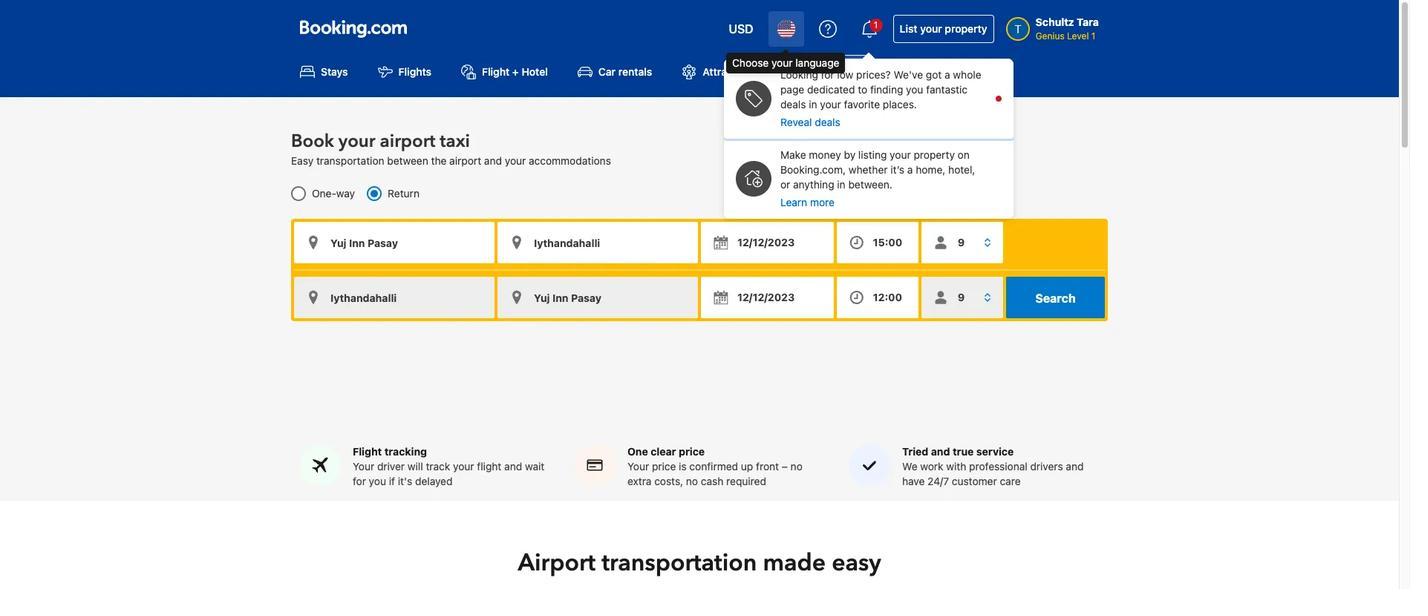 Task type: vqa. For each thing, say whether or not it's contained in the screenshot.
drivers
yes



Task type: locate. For each thing, give the bounding box(es) containing it.
0 horizontal spatial flight
[[353, 446, 382, 459]]

and
[[484, 155, 502, 167], [932, 446, 951, 459], [505, 461, 522, 474], [1067, 461, 1084, 474]]

1 horizontal spatial 1
[[1092, 30, 1096, 42]]

0 horizontal spatial you
[[369, 476, 386, 488]]

1 horizontal spatial no
[[791, 461, 803, 474]]

15:00
[[874, 236, 903, 249]]

your
[[353, 461, 375, 474], [628, 461, 650, 474]]

airport
[[808, 66, 843, 78], [518, 548, 596, 581]]

+
[[513, 66, 519, 78]]

0 horizontal spatial no
[[686, 476, 698, 488]]

attractions link
[[670, 55, 769, 89]]

airport inside airport taxis link
[[808, 66, 843, 78]]

your left driver on the bottom
[[353, 461, 375, 474]]

1 horizontal spatial for
[[822, 68, 835, 81]]

0 horizontal spatial price
[[652, 461, 676, 474]]

a inside looking for low prices? we've got a whole page dedicated to finding you fantastic deals in your favorite places. reveal deals
[[945, 68, 951, 81]]

property up home,
[[914, 149, 955, 161]]

no
[[791, 461, 803, 474], [686, 476, 698, 488]]

and right 'the'
[[484, 155, 502, 167]]

hotel,
[[949, 163, 976, 176]]

12/12/2023 button
[[701, 222, 834, 264], [701, 277, 834, 319]]

favorite
[[845, 98, 881, 111]]

2 your from the left
[[628, 461, 650, 474]]

got
[[926, 68, 942, 81]]

flight
[[482, 66, 510, 78], [353, 446, 382, 459]]

1 horizontal spatial airport
[[450, 155, 482, 167]]

0 vertical spatial 12/12/2023
[[738, 236, 795, 249]]

fantastic
[[927, 83, 968, 96]]

costs,
[[655, 476, 684, 488]]

0 vertical spatial a
[[945, 68, 951, 81]]

flight left +
[[482, 66, 510, 78]]

airport taxis link
[[775, 55, 880, 89]]

prices?
[[857, 68, 891, 81]]

0 vertical spatial you
[[907, 83, 924, 96]]

flight inside flight tracking your driver will track your flight and wait for you if it's delayed
[[353, 446, 382, 459]]

0 horizontal spatial airport
[[518, 548, 596, 581]]

drivers
[[1031, 461, 1064, 474]]

1 vertical spatial for
[[353, 476, 366, 488]]

1 horizontal spatial price
[[679, 446, 705, 459]]

a right it's
[[908, 163, 913, 176]]

0 vertical spatial no
[[791, 461, 803, 474]]

1 vertical spatial you
[[369, 476, 386, 488]]

in right the anything
[[838, 178, 846, 191]]

airport for airport transportation made easy
[[518, 548, 596, 581]]

reveal
[[781, 116, 812, 129]]

12:00
[[874, 291, 903, 304]]

tried and true service we work with professional drivers and have 24/7 customer care
[[903, 446, 1084, 488]]

confirmed
[[690, 461, 739, 474]]

0 horizontal spatial a
[[908, 163, 913, 176]]

price down "clear"
[[652, 461, 676, 474]]

Enter pick-up location text field
[[294, 222, 495, 264]]

and inside flight tracking your driver will track your flight and wait for you if it's delayed
[[505, 461, 522, 474]]

whether
[[849, 163, 888, 176]]

1 horizontal spatial flight
[[482, 66, 510, 78]]

1 horizontal spatial in
[[838, 178, 846, 191]]

in down dedicated
[[809, 98, 818, 111]]

deals
[[781, 98, 807, 111], [815, 116, 841, 129]]

12/12/2023 button for 15:00
[[701, 222, 834, 264]]

low
[[838, 68, 854, 81]]

0 vertical spatial airport
[[808, 66, 843, 78]]

1 your from the left
[[353, 461, 375, 474]]

in inside make money by listing your property on booking.com, whether it's a home, hotel, or anything in between. learn more
[[838, 178, 846, 191]]

airport up between
[[380, 129, 436, 154]]

1 vertical spatial flight
[[353, 446, 382, 459]]

–
[[782, 461, 788, 474]]

for
[[822, 68, 835, 81], [353, 476, 366, 488]]

1 vertical spatial transportation
[[602, 548, 757, 581]]

12/12/2023
[[738, 236, 795, 249], [738, 291, 795, 304]]

no down is
[[686, 476, 698, 488]]

1 horizontal spatial you
[[907, 83, 924, 96]]

no right the –
[[791, 461, 803, 474]]

1 vertical spatial airport
[[518, 548, 596, 581]]

looking for low prices? we've got a whole page dedicated to finding you fantastic deals in your favorite places. reveal deals
[[781, 68, 982, 129]]

1 horizontal spatial deals
[[815, 116, 841, 129]]

price up is
[[679, 446, 705, 459]]

0 horizontal spatial your
[[353, 461, 375, 474]]

1
[[874, 19, 879, 30], [1092, 30, 1096, 42]]

1 12/12/2023 from the top
[[738, 236, 795, 249]]

0 horizontal spatial transportation
[[316, 155, 385, 167]]

1 vertical spatial a
[[908, 163, 913, 176]]

one-way
[[312, 187, 355, 200]]

1 inside button
[[874, 19, 879, 30]]

service
[[977, 446, 1014, 459]]

flight up driver on the bottom
[[353, 446, 382, 459]]

a right got
[[945, 68, 951, 81]]

in for your
[[809, 98, 818, 111]]

easy
[[832, 548, 882, 581]]

0 horizontal spatial airport
[[380, 129, 436, 154]]

property up whole
[[945, 22, 988, 35]]

0 vertical spatial for
[[822, 68, 835, 81]]

deals down page
[[781, 98, 807, 111]]

to
[[858, 83, 868, 96]]

deals right reveal
[[815, 116, 841, 129]]

12/12/2023 for 15:00
[[738, 236, 795, 249]]

more
[[811, 196, 835, 209]]

1 vertical spatial 12/12/2023
[[738, 291, 795, 304]]

2 12/12/2023 button from the top
[[701, 277, 834, 319]]

you down we've
[[907, 83, 924, 96]]

return
[[388, 187, 420, 200]]

language
[[796, 56, 840, 69]]

0 vertical spatial in
[[809, 98, 818, 111]]

0 horizontal spatial 1
[[874, 19, 879, 30]]

your inside looking for low prices? we've got a whole page dedicated to finding you fantastic deals in your favorite places. reveal deals
[[821, 98, 842, 111]]

1 horizontal spatial a
[[945, 68, 951, 81]]

your inside make money by listing your property on booking.com, whether it's a home, hotel, or anything in between. learn more
[[890, 149, 911, 161]]

booking.com online hotel reservations image
[[300, 20, 407, 38]]

your right the book
[[339, 129, 376, 154]]

for inside flight tracking your driver will track your flight and wait for you if it's delayed
[[353, 476, 366, 488]]

and left wait
[[505, 461, 522, 474]]

0 horizontal spatial deals
[[781, 98, 807, 111]]

0 vertical spatial flight
[[482, 66, 510, 78]]

0 horizontal spatial in
[[809, 98, 818, 111]]

or
[[781, 178, 791, 191]]

12/12/2023 button for 12:00
[[701, 277, 834, 319]]

flight + hotel
[[482, 66, 548, 78]]

airport down the taxi
[[450, 155, 482, 167]]

your down dedicated
[[821, 98, 842, 111]]

your inside flight tracking your driver will track your flight and wait for you if it's delayed
[[353, 461, 375, 474]]

search
[[1036, 292, 1076, 306]]

a inside make money by listing your property on booking.com, whether it's a home, hotel, or anything in between. learn more
[[908, 163, 913, 176]]

15:00 button
[[837, 222, 919, 264]]

your up it's
[[890, 149, 911, 161]]

in inside looking for low prices? we've got a whole page dedicated to finding you fantastic deals in your favorite places. reveal deals
[[809, 98, 818, 111]]

0 vertical spatial transportation
[[316, 155, 385, 167]]

your down 'one'
[[628, 461, 650, 474]]

0 horizontal spatial for
[[353, 476, 366, 488]]

you left if
[[369, 476, 386, 488]]

and inside book your airport taxi easy transportation between the airport and your accommodations
[[484, 155, 502, 167]]

1 vertical spatial deals
[[815, 116, 841, 129]]

your left accommodations
[[505, 155, 526, 167]]

for left if
[[353, 476, 366, 488]]

property
[[945, 22, 988, 35], [914, 149, 955, 161]]

hotel
[[522, 66, 548, 78]]

level
[[1068, 30, 1090, 42]]

1 horizontal spatial your
[[628, 461, 650, 474]]

wait
[[525, 461, 545, 474]]

property inside make money by listing your property on booking.com, whether it's a home, hotel, or anything in between. learn more
[[914, 149, 955, 161]]

a
[[945, 68, 951, 81], [908, 163, 913, 176]]

choose
[[733, 56, 769, 69]]

flight for flight + hotel
[[482, 66, 510, 78]]

transportation
[[316, 155, 385, 167], [602, 548, 757, 581]]

book your airport taxi easy transportation between the airport and your accommodations
[[291, 129, 611, 167]]

1 vertical spatial property
[[914, 149, 955, 161]]

1 vertical spatial price
[[652, 461, 676, 474]]

accommodations
[[529, 155, 611, 167]]

1 down the tara
[[1092, 30, 1096, 42]]

for inside looking for low prices? we've got a whole page dedicated to finding you fantastic deals in your favorite places. reveal deals
[[822, 68, 835, 81]]

between.
[[849, 178, 893, 191]]

and up work
[[932, 446, 951, 459]]

1 vertical spatial in
[[838, 178, 846, 191]]

car
[[599, 66, 616, 78]]

2 12/12/2023 from the top
[[738, 291, 795, 304]]

booking.com,
[[781, 163, 846, 176]]

0 vertical spatial deals
[[781, 98, 807, 111]]

search button
[[1007, 277, 1106, 319]]

required
[[727, 476, 767, 488]]

usd button
[[720, 11, 763, 47]]

tracking
[[385, 446, 427, 459]]

1 12/12/2023 button from the top
[[701, 222, 834, 264]]

1 left list on the top of page
[[874, 19, 879, 30]]

price
[[679, 446, 705, 459], [652, 461, 676, 474]]

0 vertical spatial 12/12/2023 button
[[701, 222, 834, 264]]

your right track
[[453, 461, 474, 474]]

list your property
[[900, 22, 988, 35]]

schultz tara genius level 1
[[1036, 16, 1100, 42]]

for up dedicated
[[822, 68, 835, 81]]

1 horizontal spatial airport
[[808, 66, 843, 78]]

1 vertical spatial 12/12/2023 button
[[701, 277, 834, 319]]

0 vertical spatial price
[[679, 446, 705, 459]]

if
[[389, 476, 395, 488]]



Task type: describe. For each thing, give the bounding box(es) containing it.
in for between.
[[838, 178, 846, 191]]

whole
[[954, 68, 982, 81]]

1 vertical spatial airport
[[450, 155, 482, 167]]

tried
[[903, 446, 929, 459]]

dedicated
[[808, 83, 856, 96]]

with
[[947, 461, 967, 474]]

money
[[809, 149, 842, 161]]

it's
[[398, 476, 413, 488]]

extra
[[628, 476, 652, 488]]

home,
[[916, 163, 946, 176]]

listing
[[859, 149, 887, 161]]

transportation inside book your airport taxi easy transportation between the airport and your accommodations
[[316, 155, 385, 167]]

it's
[[891, 163, 905, 176]]

learn
[[781, 196, 808, 209]]

anything
[[794, 178, 835, 191]]

up
[[741, 461, 754, 474]]

schultz
[[1036, 16, 1075, 28]]

one clear price your price is confirmed up front – no extra costs, no cash required
[[628, 446, 803, 488]]

by
[[844, 149, 856, 161]]

customer
[[952, 476, 998, 488]]

between
[[387, 155, 429, 167]]

have
[[903, 476, 925, 488]]

taxis
[[845, 66, 869, 78]]

list your property link
[[894, 15, 995, 43]]

we
[[903, 461, 918, 474]]

you inside looking for low prices? we've got a whole page dedicated to finding you fantastic deals in your favorite places. reveal deals
[[907, 83, 924, 96]]

is
[[679, 461, 687, 474]]

1 vertical spatial no
[[686, 476, 698, 488]]

stays
[[321, 66, 348, 78]]

airport taxis
[[808, 66, 869, 78]]

driver
[[377, 461, 405, 474]]

tara
[[1077, 16, 1100, 28]]

work
[[921, 461, 944, 474]]

your inside flight tracking your driver will track your flight and wait for you if it's delayed
[[453, 461, 474, 474]]

cash
[[701, 476, 724, 488]]

stays link
[[288, 55, 360, 89]]

track
[[426, 461, 450, 474]]

12/12/2023 for 12:00
[[738, 291, 795, 304]]

will
[[408, 461, 423, 474]]

1 horizontal spatial transportation
[[602, 548, 757, 581]]

page
[[781, 83, 805, 96]]

true
[[953, 446, 974, 459]]

flight tracking your driver will track your flight and wait for you if it's delayed
[[353, 446, 545, 488]]

0 vertical spatial airport
[[380, 129, 436, 154]]

make money by listing your property on booking.com, whether it's a home, hotel, or anything in between. learn more
[[781, 149, 976, 209]]

your inside one clear price your price is confirmed up front – no extra costs, no cash required
[[628, 461, 650, 474]]

your right list on the top of page
[[921, 22, 943, 35]]

we've
[[894, 68, 924, 81]]

24/7
[[928, 476, 950, 488]]

made
[[763, 548, 826, 581]]

rentals
[[619, 66, 653, 78]]

make
[[781, 149, 807, 161]]

1 inside schultz tara genius level 1
[[1092, 30, 1096, 42]]

taxi
[[440, 129, 470, 154]]

flight
[[477, 461, 502, 474]]

on
[[958, 149, 970, 161]]

you inside flight tracking your driver will track your flight and wait for you if it's delayed
[[369, 476, 386, 488]]

12:00 button
[[837, 277, 919, 319]]

flights link
[[366, 55, 444, 89]]

Enter destination text field
[[498, 222, 698, 264]]

one-
[[312, 187, 336, 200]]

list
[[900, 22, 918, 35]]

and right the drivers
[[1067, 461, 1084, 474]]

flights
[[399, 66, 432, 78]]

flight + hotel link
[[450, 55, 560, 89]]

car rentals
[[599, 66, 653, 78]]

airport for airport taxis
[[808, 66, 843, 78]]

book
[[291, 129, 334, 154]]

airport transportation made easy
[[518, 548, 882, 581]]

professional
[[970, 461, 1028, 474]]

flight for flight tracking your driver will track your flight and wait for you if it's delayed
[[353, 446, 382, 459]]

front
[[756, 461, 779, 474]]

usd
[[729, 22, 754, 36]]

0 vertical spatial property
[[945, 22, 988, 35]]

car rentals link
[[566, 55, 664, 89]]

delayed
[[415, 476, 453, 488]]

places.
[[883, 98, 918, 111]]

easy
[[291, 155, 314, 167]]

finding
[[871, 83, 904, 96]]

attractions
[[703, 66, 758, 78]]

1 button
[[852, 11, 888, 47]]

care
[[1000, 476, 1021, 488]]

genius
[[1036, 30, 1065, 42]]

way
[[336, 187, 355, 200]]

your up page
[[772, 56, 793, 69]]

clear
[[651, 446, 677, 459]]

choose your language
[[733, 56, 840, 69]]

looking
[[781, 68, 819, 81]]

the
[[431, 155, 447, 167]]



